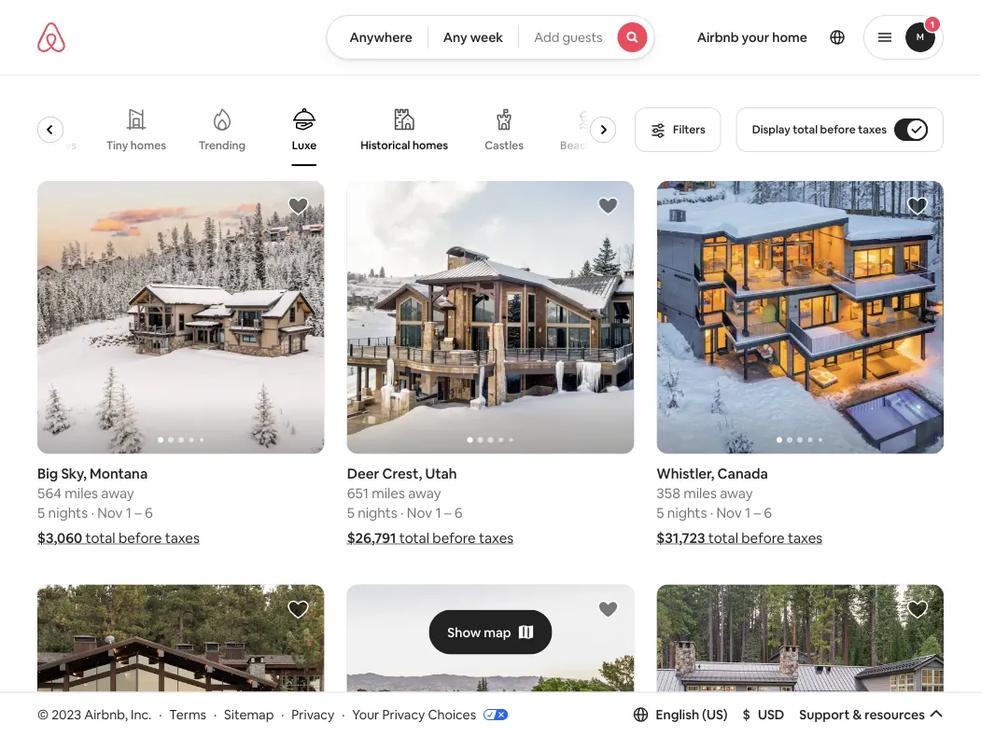 Task type: describe. For each thing, give the bounding box(es) containing it.
home
[[773, 29, 808, 46]]

before inside big sky, montana 564 miles away 5 nights · nov 1 – 6 $3,060 total before taxes
[[119, 529, 162, 548]]

– for 564 miles away
[[135, 504, 142, 522]]

add to wishlist: tahoe city, california image
[[907, 599, 929, 621]]

· left the your
[[342, 707, 345, 724]]

add to wishlist: deer crest, utah image
[[597, 195, 620, 218]]

1 inside dropdown button
[[931, 18, 935, 30]]

(us)
[[702, 707, 728, 724]]

sitemap link
[[224, 707, 274, 724]]

big sky, montana 564 miles away 5 nights · nov 1 – 6 $3,060 total before taxes
[[37, 465, 200, 548]]

terms link
[[169, 707, 207, 724]]

homes for tiny homes
[[131, 138, 166, 153]]

taxes inside whistler, canada 358 miles away 5 nights · nov 1 – 6 $31,723 total before taxes
[[788, 529, 823, 548]]

montana
[[90, 465, 148, 483]]

miles for crest,
[[372, 485, 405, 503]]

· inside whistler, canada 358 miles away 5 nights · nov 1 – 6 $31,723 total before taxes
[[711, 504, 714, 522]]

total inside button
[[793, 122, 818, 137]]

luxe
[[292, 138, 317, 153]]

· right the 'terms' link on the bottom of the page
[[214, 707, 217, 724]]

any week button
[[428, 15, 520, 60]]

&
[[853, 707, 862, 724]]

show
[[448, 625, 481, 641]]

before inside deer crest, utah 651 miles away 5 nights · nov 1 – 6 $26,791 total before taxes
[[433, 529, 476, 548]]

total inside big sky, montana 564 miles away 5 nights · nov 1 – 6 $3,060 total before taxes
[[85, 529, 115, 548]]

651
[[347, 485, 369, 503]]

inc.
[[131, 707, 152, 724]]

terms · sitemap · privacy
[[169, 707, 335, 724]]

6 inside whistler, canada 358 miles away 5 nights · nov 1 – 6 $31,723 total before taxes
[[764, 504, 773, 522]]

amazing
[[0, 138, 44, 152]]

big
[[37, 465, 58, 483]]

· left 'privacy' link
[[281, 707, 284, 724]]

display
[[753, 122, 791, 137]]

add
[[534, 29, 560, 46]]

1 privacy from the left
[[292, 707, 335, 724]]

english
[[656, 707, 700, 724]]

total inside whistler, canada 358 miles away 5 nights · nov 1 – 6 $31,723 total before taxes
[[709, 529, 739, 548]]

views
[[46, 138, 76, 152]]

deer
[[347, 465, 379, 483]]

nights for 564
[[48, 504, 88, 522]]

358
[[657, 485, 681, 503]]

whistler, canada 358 miles away 5 nights · nov 1 – 6 $31,723 total before taxes
[[657, 465, 823, 548]]

tiny homes
[[106, 138, 166, 153]]

show map
[[448, 625, 512, 641]]

filters
[[674, 122, 706, 137]]

away for 564 miles away
[[101, 485, 134, 503]]

$3,060
[[37, 529, 82, 548]]

castles
[[485, 138, 524, 153]]

1 inside big sky, montana 564 miles away 5 nights · nov 1 – 6 $3,060 total before taxes
[[126, 504, 132, 522]]

week
[[470, 29, 504, 46]]

sky,
[[61, 465, 87, 483]]

© 2023 airbnb, inc. ·
[[37, 707, 162, 724]]

– for 651 miles away
[[445, 504, 452, 522]]

guests
[[563, 29, 603, 46]]

english (us)
[[656, 707, 728, 724]]

tiny
[[106, 138, 128, 153]]

support
[[800, 707, 850, 724]]

$ usd
[[743, 707, 785, 724]]

choices
[[428, 707, 476, 724]]

1 inside deer crest, utah 651 miles away 5 nights · nov 1 – 6 $26,791 total before taxes
[[436, 504, 441, 522]]

your
[[742, 29, 770, 46]]

taxes inside big sky, montana 564 miles away 5 nights · nov 1 – 6 $3,060 total before taxes
[[165, 529, 200, 548]]

historical
[[361, 138, 410, 152]]

sitemap
[[224, 707, 274, 724]]

$31,723
[[657, 529, 706, 548]]

your privacy choices link
[[352, 707, 508, 725]]

airbnb your home link
[[686, 18, 819, 57]]

6 for 651 miles away
[[455, 504, 463, 522]]



Task type: vqa. For each thing, say whether or not it's contained in the screenshot.


Task type: locate. For each thing, give the bounding box(es) containing it.
taxes
[[859, 122, 887, 137], [165, 529, 200, 548], [479, 529, 514, 548], [788, 529, 823, 548]]

historical homes
[[361, 138, 448, 152]]

1 nov from the left
[[97, 504, 123, 522]]

6 inside big sky, montana 564 miles away 5 nights · nov 1 – 6 $3,060 total before taxes
[[145, 504, 153, 522]]

5 inside whistler, canada 358 miles away 5 nights · nov 1 – 6 $31,723 total before taxes
[[657, 504, 665, 522]]

before down montana
[[119, 529, 162, 548]]

3 6 from the left
[[764, 504, 773, 522]]

your privacy choices
[[352, 707, 476, 724]]

airbnb
[[697, 29, 739, 46]]

0 horizontal spatial 6
[[145, 504, 153, 522]]

2 away from the left
[[408, 485, 441, 503]]

miles down sky,
[[65, 485, 98, 503]]

support & resources
[[800, 707, 926, 724]]

1 button
[[864, 15, 944, 60]]

0 horizontal spatial nights
[[48, 504, 88, 522]]

total right the $3,060
[[85, 529, 115, 548]]

564
[[37, 485, 62, 503]]

3 away from the left
[[720, 485, 753, 503]]

filters button
[[635, 107, 722, 152]]

0 horizontal spatial away
[[101, 485, 134, 503]]

$26,791
[[347, 529, 397, 548]]

6 for 564 miles away
[[145, 504, 153, 522]]

1 miles from the left
[[65, 485, 98, 503]]

©
[[37, 707, 49, 724]]

beachfront
[[561, 138, 620, 153]]

homes right historical
[[413, 138, 448, 152]]

1 horizontal spatial privacy
[[382, 707, 425, 724]]

add guests
[[534, 29, 603, 46]]

1 horizontal spatial 6
[[455, 504, 463, 522]]

· inside big sky, montana 564 miles away 5 nights · nov 1 – 6 $3,060 total before taxes
[[91, 504, 94, 522]]

nights up the $26,791
[[358, 504, 398, 522]]

0 horizontal spatial privacy
[[292, 707, 335, 724]]

nights inside deer crest, utah 651 miles away 5 nights · nov 1 – 6 $26,791 total before taxes
[[358, 504, 398, 522]]

anywhere
[[350, 29, 413, 46]]

nov down montana
[[97, 504, 123, 522]]

1 – from the left
[[135, 504, 142, 522]]

1 horizontal spatial miles
[[372, 485, 405, 503]]

2 6 from the left
[[455, 504, 463, 522]]

6 down "canada"
[[764, 504, 773, 522]]

nov inside whistler, canada 358 miles away 5 nights · nov 1 – 6 $31,723 total before taxes
[[717, 504, 742, 522]]

homes for historical homes
[[413, 138, 448, 152]]

– down "canada"
[[754, 504, 761, 522]]

1
[[931, 18, 935, 30], [126, 504, 132, 522], [436, 504, 441, 522], [745, 504, 751, 522]]

whistler,
[[657, 465, 715, 483]]

away
[[101, 485, 134, 503], [408, 485, 441, 503], [720, 485, 753, 503]]

privacy left the your
[[292, 707, 335, 724]]

– down 'utah'
[[445, 504, 452, 522]]

5 inside deer crest, utah 651 miles away 5 nights · nov 1 – 6 $26,791 total before taxes
[[347, 504, 355, 522]]

add to wishlist: glenbrook, nevada image
[[287, 599, 310, 621]]

away inside deer crest, utah 651 miles away 5 nights · nov 1 – 6 $26,791 total before taxes
[[408, 485, 441, 503]]

before down "canada"
[[742, 529, 785, 548]]

away for 651 miles away
[[408, 485, 441, 503]]

total right the $26,791
[[400, 529, 430, 548]]

miles inside deer crest, utah 651 miles away 5 nights · nov 1 – 6 $26,791 total before taxes
[[372, 485, 405, 503]]

away down montana
[[101, 485, 134, 503]]

1 horizontal spatial homes
[[413, 138, 448, 152]]

total right $31,723
[[709, 529, 739, 548]]

nov down "canada"
[[717, 504, 742, 522]]

privacy
[[292, 707, 335, 724], [382, 707, 425, 724]]

5 down the 651
[[347, 504, 355, 522]]

before right display
[[821, 122, 856, 137]]

– down montana
[[135, 504, 142, 522]]

add guests button
[[519, 15, 655, 60]]

3 – from the left
[[754, 504, 761, 522]]

$
[[743, 707, 751, 724]]

resources
[[865, 707, 926, 724]]

2 5 from the left
[[347, 504, 355, 522]]

2 horizontal spatial –
[[754, 504, 761, 522]]

away inside whistler, canada 358 miles away 5 nights · nov 1 – 6 $31,723 total before taxes
[[720, 485, 753, 503]]

2 horizontal spatial nov
[[717, 504, 742, 522]]

6 down montana
[[145, 504, 153, 522]]

nights up $31,723
[[668, 504, 707, 522]]

deer crest, utah 651 miles away 5 nights · nov 1 – 6 $26,791 total before taxes
[[347, 465, 514, 548]]

1 horizontal spatial –
[[445, 504, 452, 522]]

nights for 651
[[358, 504, 398, 522]]

miles down "crest,"
[[372, 485, 405, 503]]

total right display
[[793, 122, 818, 137]]

amazing views
[[0, 138, 76, 152]]

3 miles from the left
[[684, 485, 717, 503]]

nights up the $3,060
[[48, 504, 88, 522]]

–
[[135, 504, 142, 522], [445, 504, 452, 522], [754, 504, 761, 522]]

6 inside deer crest, utah 651 miles away 5 nights · nov 1 – 6 $26,791 total before taxes
[[455, 504, 463, 522]]

airbnb,
[[84, 707, 128, 724]]

– inside deer crest, utah 651 miles away 5 nights · nov 1 – 6 $26,791 total before taxes
[[445, 504, 452, 522]]

before
[[821, 122, 856, 137], [119, 529, 162, 548], [433, 529, 476, 548], [742, 529, 785, 548]]

3 nights from the left
[[668, 504, 707, 522]]

2 privacy from the left
[[382, 707, 425, 724]]

– inside big sky, montana 564 miles away 5 nights · nov 1 – 6 $3,060 total before taxes
[[135, 504, 142, 522]]

total
[[793, 122, 818, 137], [85, 529, 115, 548], [400, 529, 430, 548], [709, 529, 739, 548]]

5 down 358
[[657, 504, 665, 522]]

english (us) button
[[634, 707, 728, 724]]

miles down the whistler,
[[684, 485, 717, 503]]

nov down "crest,"
[[407, 504, 433, 522]]

·
[[91, 504, 94, 522], [401, 504, 404, 522], [711, 504, 714, 522], [159, 707, 162, 724], [214, 707, 217, 724], [281, 707, 284, 724], [342, 707, 345, 724]]

nov for 564 miles away
[[97, 504, 123, 522]]

profile element
[[678, 0, 944, 75]]

total inside deer crest, utah 651 miles away 5 nights · nov 1 – 6 $26,791 total before taxes
[[400, 529, 430, 548]]

1 horizontal spatial nights
[[358, 504, 398, 522]]

2 horizontal spatial 5
[[657, 504, 665, 522]]

your
[[352, 707, 380, 724]]

nights inside big sky, montana 564 miles away 5 nights · nov 1 – 6 $3,060 total before taxes
[[48, 504, 88, 522]]

canada
[[718, 465, 769, 483]]

5
[[37, 504, 45, 522], [347, 504, 355, 522], [657, 504, 665, 522]]

5 for 651 miles away
[[347, 504, 355, 522]]

none search field containing anywhere
[[326, 15, 655, 60]]

6 down 'utah'
[[455, 504, 463, 522]]

taxes inside display total before taxes button
[[859, 122, 887, 137]]

5 down 564
[[37, 504, 45, 522]]

2 miles from the left
[[372, 485, 405, 503]]

anywhere button
[[326, 15, 429, 60]]

before inside whistler, canada 358 miles away 5 nights · nov 1 – 6 $31,723 total before taxes
[[742, 529, 785, 548]]

· down the whistler,
[[711, 504, 714, 522]]

1 horizontal spatial 5
[[347, 504, 355, 522]]

2 horizontal spatial nights
[[668, 504, 707, 522]]

1 nights from the left
[[48, 504, 88, 522]]

group containing amazing views
[[0, 93, 624, 166]]

1 horizontal spatial away
[[408, 485, 441, 503]]

0 horizontal spatial miles
[[65, 485, 98, 503]]

3 5 from the left
[[657, 504, 665, 522]]

miles for sky,
[[65, 485, 98, 503]]

· down montana
[[91, 504, 94, 522]]

5 for 564 miles away
[[37, 504, 45, 522]]

0 horizontal spatial 5
[[37, 504, 45, 522]]

map
[[484, 625, 512, 641]]

add to wishlist: big sky, montana image
[[287, 195, 310, 218]]

2 nights from the left
[[358, 504, 398, 522]]

2 horizontal spatial away
[[720, 485, 753, 503]]

· down "crest,"
[[401, 504, 404, 522]]

1 away from the left
[[101, 485, 134, 503]]

0 horizontal spatial –
[[135, 504, 142, 522]]

1 horizontal spatial nov
[[407, 504, 433, 522]]

privacy right the your
[[382, 707, 425, 724]]

nov for 651 miles away
[[407, 504, 433, 522]]

before inside button
[[821, 122, 856, 137]]

2023
[[52, 707, 81, 724]]

1 5 from the left
[[37, 504, 45, 522]]

add to wishlist: whistler, canada image
[[907, 195, 929, 218]]

away down "canada"
[[720, 485, 753, 503]]

miles inside big sky, montana 564 miles away 5 nights · nov 1 – 6 $3,060 total before taxes
[[65, 485, 98, 503]]

homes
[[413, 138, 448, 152], [131, 138, 166, 153]]

0 horizontal spatial homes
[[131, 138, 166, 153]]

None search field
[[326, 15, 655, 60]]

0 horizontal spatial nov
[[97, 504, 123, 522]]

· right inc.
[[159, 707, 162, 724]]

utah
[[425, 465, 457, 483]]

terms
[[169, 707, 207, 724]]

any
[[443, 29, 468, 46]]

before down 'utah'
[[433, 529, 476, 548]]

6
[[145, 504, 153, 522], [455, 504, 463, 522], [764, 504, 773, 522]]

miles inside whistler, canada 358 miles away 5 nights · nov 1 – 6 $31,723 total before taxes
[[684, 485, 717, 503]]

away inside big sky, montana 564 miles away 5 nights · nov 1 – 6 $3,060 total before taxes
[[101, 485, 134, 503]]

away down 'utah'
[[408, 485, 441, 503]]

any week
[[443, 29, 504, 46]]

privacy link
[[292, 707, 335, 724]]

1 inside whistler, canada 358 miles away 5 nights · nov 1 – 6 $31,723 total before taxes
[[745, 504, 751, 522]]

homes right tiny
[[131, 138, 166, 153]]

miles
[[65, 485, 98, 503], [372, 485, 405, 503], [684, 485, 717, 503]]

support & resources button
[[800, 707, 944, 724]]

display total before taxes
[[753, 122, 887, 137]]

add to wishlist: napa, california image
[[597, 599, 620, 621]]

2 horizontal spatial 6
[[764, 504, 773, 522]]

nov inside big sky, montana 564 miles away 5 nights · nov 1 – 6 $3,060 total before taxes
[[97, 504, 123, 522]]

1 6 from the left
[[145, 504, 153, 522]]

nov inside deer crest, utah 651 miles away 5 nights · nov 1 – 6 $26,791 total before taxes
[[407, 504, 433, 522]]

crest,
[[382, 465, 422, 483]]

group
[[0, 93, 624, 166], [37, 181, 325, 454], [347, 181, 635, 454], [657, 181, 944, 454], [37, 585, 325, 738], [347, 585, 635, 738], [657, 585, 944, 738]]

3 nov from the left
[[717, 504, 742, 522]]

nov
[[97, 504, 123, 522], [407, 504, 433, 522], [717, 504, 742, 522]]

airbnb your home
[[697, 29, 808, 46]]

5 inside big sky, montana 564 miles away 5 nights · nov 1 – 6 $3,060 total before taxes
[[37, 504, 45, 522]]

show map button
[[429, 610, 553, 655]]

nights
[[48, 504, 88, 522], [358, 504, 398, 522], [668, 504, 707, 522]]

usd
[[758, 707, 785, 724]]

display total before taxes button
[[737, 107, 944, 152]]

trending
[[199, 138, 246, 153]]

2 nov from the left
[[407, 504, 433, 522]]

· inside deer crest, utah 651 miles away 5 nights · nov 1 – 6 $26,791 total before taxes
[[401, 504, 404, 522]]

2 – from the left
[[445, 504, 452, 522]]

2 horizontal spatial miles
[[684, 485, 717, 503]]

taxes inside deer crest, utah 651 miles away 5 nights · nov 1 – 6 $26,791 total before taxes
[[479, 529, 514, 548]]

– inside whistler, canada 358 miles away 5 nights · nov 1 – 6 $31,723 total before taxes
[[754, 504, 761, 522]]

nights inside whistler, canada 358 miles away 5 nights · nov 1 – 6 $31,723 total before taxes
[[668, 504, 707, 522]]



